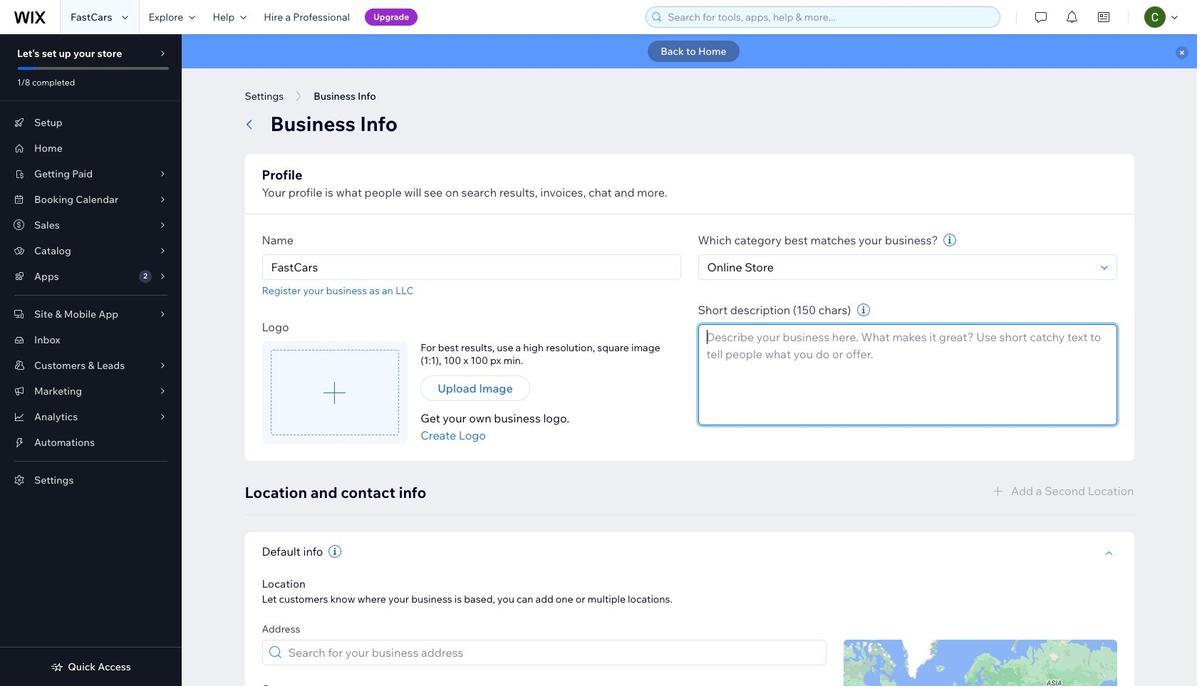 Task type: vqa. For each thing, say whether or not it's contained in the screenshot.
Describe your business here. What makes it great? Use short catchy text to tell people what you do or offer. text field
yes



Task type: locate. For each thing, give the bounding box(es) containing it.
Search for tools, apps, help & more... field
[[664, 7, 996, 27]]

alert
[[182, 34, 1197, 68]]

Search for your business address field
[[284, 641, 821, 665]]

sidebar element
[[0, 34, 182, 686]]

Enter your business or website type field
[[703, 255, 1096, 279]]



Task type: describe. For each thing, give the bounding box(es) containing it.
Type your business name (e.g., Amy's Shoes) field
[[267, 255, 676, 279]]

Describe your business here. What makes it great? Use short catchy text to tell people what you do or offer. text field
[[698, 324, 1117, 425]]

map region
[[843, 640, 1117, 686]]



